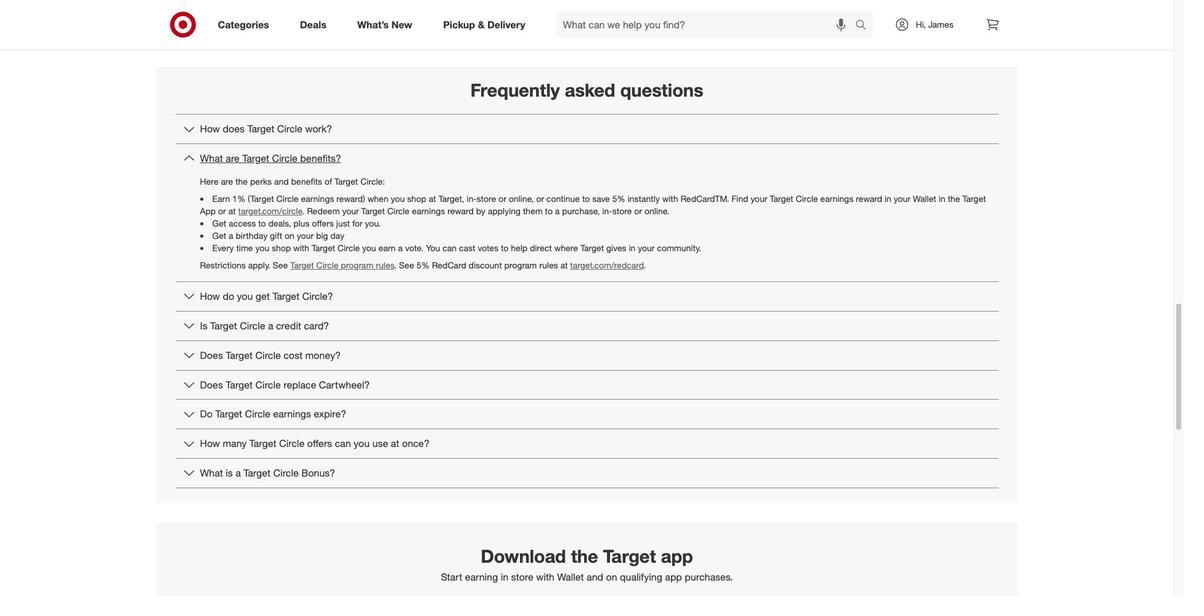 Task type: locate. For each thing, give the bounding box(es) containing it.
what is a target circle bonus? button
[[175, 459, 999, 488]]

frequently
[[471, 79, 560, 101]]

0 vertical spatial 5%
[[612, 194, 625, 204]]

0 horizontal spatial in-
[[467, 194, 477, 204]]

1 vertical spatial and
[[587, 571, 603, 584]]

. up plus
[[302, 206, 305, 216]]

is
[[226, 467, 233, 480]]

does inside dropdown button
[[200, 379, 223, 391]]

1 vertical spatial can
[[335, 438, 351, 450]]

0 vertical spatial does
[[200, 349, 223, 362]]

0 horizontal spatial can
[[335, 438, 351, 450]]

circle
[[277, 123, 303, 135], [272, 152, 298, 165], [276, 194, 299, 204], [796, 194, 818, 204], [387, 206, 410, 216], [338, 243, 360, 253], [316, 260, 339, 271], [240, 320, 265, 332], [255, 349, 281, 362], [255, 379, 281, 391], [245, 408, 270, 421], [279, 438, 305, 450], [273, 467, 299, 480]]

you down birthday
[[255, 243, 269, 253]]

2 vertical spatial how
[[200, 438, 220, 450]]

shop
[[407, 194, 426, 204], [272, 243, 291, 253]]

1 vertical spatial are
[[221, 176, 233, 187]]

on left qualifying
[[606, 571, 617, 584]]

1 horizontal spatial store
[[511, 571, 534, 584]]

1 vertical spatial the
[[948, 194, 960, 204]]

how for how many target circle offers can you use at once?
[[200, 438, 220, 450]]

1 vertical spatial does
[[200, 379, 223, 391]]

how inside how many target circle offers can you use at once? dropdown button
[[200, 438, 220, 450]]

bonus?
[[302, 467, 335, 480]]

1 vertical spatial in-
[[602, 206, 613, 216]]

you left earn
[[362, 243, 376, 253]]

what's
[[357, 18, 389, 31]]

2 program from the left
[[504, 260, 537, 271]]

0 horizontal spatial wallet
[[557, 571, 584, 584]]

save
[[592, 194, 610, 204]]

app
[[661, 545, 693, 568], [665, 571, 682, 584]]

online,
[[509, 194, 534, 204]]

or up the them
[[536, 194, 544, 204]]

1 does from the top
[[200, 349, 223, 362]]

0 horizontal spatial see
[[273, 260, 288, 271]]

yet?
[[549, 6, 568, 19]]

0 vertical spatial offers
[[312, 218, 334, 229]]

can
[[443, 243, 457, 253], [335, 438, 351, 450]]

0 vertical spatial how
[[200, 123, 220, 135]]

community.
[[657, 243, 701, 253]]

offers down redeem
[[312, 218, 334, 229]]

5% down vote.
[[417, 260, 430, 271]]

1 horizontal spatial program
[[504, 260, 537, 271]]

1 vertical spatial reward
[[448, 206, 474, 216]]

. down earn
[[394, 260, 397, 271]]

at down where
[[561, 260, 568, 271]]

1 vertical spatial with
[[293, 243, 309, 253]]

3 how from the top
[[200, 438, 220, 450]]

what left is
[[200, 467, 223, 480]]

1 horizontal spatial on
[[606, 571, 617, 584]]

does up do on the bottom left of page
[[200, 379, 223, 391]]

discount
[[469, 260, 502, 271]]

0 horizontal spatial the
[[236, 176, 248, 187]]

are for what
[[226, 152, 240, 165]]

1 horizontal spatial can
[[443, 243, 457, 253]]

at down 1%
[[228, 206, 236, 216]]

target.com/redcard link
[[570, 260, 644, 271]]

0 vertical spatial reward
[[856, 194, 882, 204]]

instantly
[[628, 194, 660, 204]]

0 horizontal spatial shop
[[272, 243, 291, 253]]

a right is
[[236, 467, 241, 480]]

you
[[426, 243, 440, 253]]

0 vertical spatial can
[[443, 243, 457, 253]]

delivery
[[487, 18, 525, 31]]

2 does from the top
[[200, 379, 223, 391]]

a
[[499, 6, 505, 19], [555, 206, 560, 216], [229, 230, 233, 241], [398, 243, 403, 253], [268, 320, 273, 332], [236, 467, 241, 480]]

store inside the download the target app start earning in store with wallet and on qualifying app purchases.
[[511, 571, 534, 584]]

5% inside 'earn 1% (target circle earnings reward) when you shop at target, in-store or online, or continue to save 5% instantly with redcardtm. find your target circle earnings reward in your wallet in the target app or at'
[[612, 194, 625, 204]]

a left credit
[[268, 320, 273, 332]]

2 what from the top
[[200, 467, 223, 480]]

are inside dropdown button
[[226, 152, 240, 165]]

2 horizontal spatial store
[[613, 206, 632, 216]]

shop left target, at the left of page
[[407, 194, 426, 204]]

. down online.
[[644, 260, 646, 271]]

earnings
[[301, 194, 334, 204], [821, 194, 854, 204], [412, 206, 445, 216], [273, 408, 311, 421]]

with for shop
[[293, 243, 309, 253]]

learn
[[571, 6, 596, 19]]

use
[[372, 438, 388, 450]]

what up here on the left of page
[[200, 152, 223, 165]]

program down help
[[504, 260, 537, 271]]

0 vertical spatial in-
[[467, 194, 477, 204]]

store
[[477, 194, 496, 204], [613, 206, 632, 216], [511, 571, 534, 584]]

how left many
[[200, 438, 220, 450]]

how inside how do you get target circle? dropdown button
[[200, 290, 220, 303]]

what for what is a target circle bonus?
[[200, 467, 223, 480]]

offers
[[312, 218, 334, 229], [307, 438, 332, 450]]

reward
[[856, 194, 882, 204], [448, 206, 474, 216]]

.
[[302, 206, 305, 216], [394, 260, 397, 271], [644, 260, 646, 271]]

on
[[285, 230, 295, 241], [606, 571, 617, 584]]

1 vertical spatial how
[[200, 290, 220, 303]]

shop inside 'earn 1% (target circle earnings reward) when you shop at target, in-store or online, or continue to save 5% instantly with redcardtm. find your target circle earnings reward in your wallet in the target app or at'
[[407, 194, 426, 204]]

1 how from the top
[[200, 123, 220, 135]]

1 vertical spatial store
[[613, 206, 632, 216]]

1 horizontal spatial wallet
[[913, 194, 937, 204]]

0 horizontal spatial .
[[302, 206, 305, 216]]

when
[[368, 194, 389, 204]]

do target circle earnings expire?
[[200, 408, 346, 421]]

store down the download
[[511, 571, 534, 584]]

does down the is at the bottom of page
[[200, 349, 223, 362]]

0 horizontal spatial redcard
[[432, 260, 466, 271]]

2 how from the top
[[200, 290, 220, 303]]

2 horizontal spatial with
[[662, 194, 678, 204]]

0 horizontal spatial reward
[[448, 206, 474, 216]]

what
[[200, 152, 223, 165], [200, 467, 223, 480]]

0 vertical spatial what
[[200, 152, 223, 165]]

at inside dropdown button
[[391, 438, 399, 450]]

in- inside 'earn 1% (target circle earnings reward) when you shop at target, in-store or online, or continue to save 5% instantly with redcardtm. find your target circle earnings reward in your wallet in the target app or at'
[[467, 194, 477, 204]]

a down continue at left top
[[555, 206, 560, 216]]

are for here
[[221, 176, 233, 187]]

to up the purchase,
[[582, 194, 590, 204]]

redcard right about
[[652, 6, 691, 19]]

rules
[[376, 260, 394, 271], [539, 260, 558, 271]]

in
[[885, 194, 892, 204], [939, 194, 946, 204], [629, 243, 636, 253], [501, 571, 509, 584]]

see down vote.
[[399, 260, 414, 271]]

circle inside get access to deals, plus offers just for you. get a birthday gift on your big day every time you shop with target circle you earn a vote. you can cast votes to help direct where target gives in your community.
[[338, 243, 360, 253]]

do
[[200, 408, 213, 421]]

1 vertical spatial wallet
[[557, 571, 584, 584]]

or
[[499, 194, 507, 204], [536, 194, 544, 204], [218, 206, 226, 216], [634, 206, 642, 216]]

about
[[624, 6, 649, 19]]

program down day
[[341, 260, 374, 271]]

how inside how does target circle work? dropdown button
[[200, 123, 220, 135]]

redcard left yet?
[[507, 6, 547, 19]]

rules down direct
[[539, 260, 558, 271]]

does inside dropdown button
[[200, 349, 223, 362]]

on right gift on the top left of page
[[285, 230, 295, 241]]

0 vertical spatial are
[[226, 152, 240, 165]]

you
[[391, 194, 405, 204], [255, 243, 269, 253], [362, 243, 376, 253], [237, 290, 253, 303], [354, 438, 370, 450]]

1 horizontal spatial see
[[399, 260, 414, 271]]

0 horizontal spatial and
[[274, 176, 289, 187]]

5%
[[612, 194, 625, 204], [417, 260, 430, 271]]

0 vertical spatial and
[[274, 176, 289, 187]]

can inside dropdown button
[[335, 438, 351, 450]]

2 vertical spatial store
[[511, 571, 534, 584]]

does target circle cost money?
[[200, 349, 341, 362]]

and right the perks
[[274, 176, 289, 187]]

target.com/redcard
[[570, 260, 644, 271]]

does
[[200, 349, 223, 362], [200, 379, 223, 391]]

at right 'use'
[[391, 438, 399, 450]]

0 horizontal spatial rules
[[376, 260, 394, 271]]

with down plus
[[293, 243, 309, 253]]

in- up by
[[467, 194, 477, 204]]

0 horizontal spatial with
[[293, 243, 309, 253]]

0 vertical spatial shop
[[407, 194, 426, 204]]

you left 'use'
[[354, 438, 370, 450]]

get
[[212, 218, 226, 229], [212, 230, 226, 241]]

1 horizontal spatial shop
[[407, 194, 426, 204]]

5% right 'save'
[[612, 194, 625, 204]]

with inside the download the target app start earning in store with wallet and on qualifying app purchases.
[[536, 571, 555, 584]]

and inside the download the target app start earning in store with wallet and on qualifying app purchases.
[[587, 571, 603, 584]]

the inside the download the target app start earning in store with wallet and on qualifying app purchases.
[[571, 545, 598, 568]]

0 horizontal spatial on
[[285, 230, 295, 241]]

1 horizontal spatial 5%
[[612, 194, 625, 204]]

how left does
[[200, 123, 220, 135]]

get
[[256, 290, 270, 303]]

can right you
[[443, 243, 457, 253]]

plus
[[294, 218, 310, 229]]

are right here on the left of page
[[221, 176, 233, 187]]

1 what from the top
[[200, 152, 223, 165]]

in- down 'save'
[[602, 206, 613, 216]]

offers inside get access to deals, plus offers just for you. get a birthday gift on your big day every time you shop with target circle you earn a vote. you can cast votes to help direct where target gives in your community.
[[312, 218, 334, 229]]

with up online.
[[662, 194, 678, 204]]

2 horizontal spatial redcard
[[652, 6, 691, 19]]

2 vertical spatial with
[[536, 571, 555, 584]]

here
[[200, 176, 219, 187]]

have
[[476, 6, 497, 19]]

1 vertical spatial get
[[212, 230, 226, 241]]

get down "app"
[[212, 218, 226, 229]]

0 vertical spatial the
[[236, 176, 248, 187]]

0 vertical spatial wallet
[[913, 194, 937, 204]]

day
[[330, 230, 344, 241]]

with inside 'earn 1% (target circle earnings reward) when you shop at target, in-store or online, or continue to save 5% instantly with redcardtm. find your target circle earnings reward in your wallet in the target app or at'
[[662, 194, 678, 204]]

what for what are target circle benefits?
[[200, 152, 223, 165]]

1 vertical spatial offers
[[307, 438, 332, 450]]

app
[[200, 206, 216, 216]]

does for does target circle replace cartwheel?
[[200, 379, 223, 391]]

1 horizontal spatial reward
[[856, 194, 882, 204]]

1 horizontal spatial with
[[536, 571, 555, 584]]

app right qualifying
[[665, 571, 682, 584]]

pickup & delivery
[[443, 18, 525, 31]]

where
[[554, 243, 578, 253]]

how does target circle work? button
[[175, 115, 999, 144]]

0 horizontal spatial store
[[477, 194, 496, 204]]

to
[[582, 194, 590, 204], [545, 206, 553, 216], [258, 218, 266, 229], [501, 243, 509, 253]]

redcard down you
[[432, 260, 466, 271]]

2 vertical spatial the
[[571, 545, 598, 568]]

get access to deals, plus offers just for you. get a birthday gift on your big day every time you shop with target circle you earn a vote. you can cast votes to help direct where target gives in your community.
[[212, 218, 701, 253]]

0 vertical spatial with
[[662, 194, 678, 204]]

0 vertical spatial on
[[285, 230, 295, 241]]

store up by
[[477, 194, 496, 204]]

get up every on the left of the page
[[212, 230, 226, 241]]

does for does target circle cost money?
[[200, 349, 223, 362]]

target circle program rules link
[[290, 260, 394, 271]]

with down the download
[[536, 571, 555, 584]]

you right do
[[237, 290, 253, 303]]

time
[[236, 243, 253, 253]]

are down does
[[226, 152, 240, 165]]

see right apply.
[[273, 260, 288, 271]]

with inside get access to deals, plus offers just for you. get a birthday gift on your big day every time you shop with target circle you earn a vote. you can cast votes to help direct where target gives in your community.
[[293, 243, 309, 253]]

target.com/circle
[[238, 206, 302, 216]]

offers up bonus?
[[307, 438, 332, 450]]

What can we help you find? suggestions appear below search field
[[556, 11, 859, 38]]

1 vertical spatial shop
[[272, 243, 291, 253]]

learn more about redcard link
[[571, 6, 691, 20]]

rules down earn
[[376, 260, 394, 271]]

1 horizontal spatial rules
[[539, 260, 558, 271]]

1 vertical spatial 5%
[[417, 260, 430, 271]]

wallet inside the download the target app start earning in store with wallet and on qualifying app purchases.
[[557, 571, 584, 584]]

here are the perks and benefits of target circle:
[[200, 176, 385, 187]]

asked
[[565, 79, 615, 101]]

can down expire?
[[335, 438, 351, 450]]

and left qualifying
[[587, 571, 603, 584]]

how does target circle work?
[[200, 123, 332, 135]]

0 vertical spatial store
[[477, 194, 496, 204]]

you right 'when'
[[391, 194, 405, 204]]

can inside get access to deals, plus offers just for you. get a birthday gift on your big day every time you shop with target circle you earn a vote. you can cast votes to help direct where target gives in your community.
[[443, 243, 457, 253]]

store down instantly
[[613, 206, 632, 216]]

you inside 'earn 1% (target circle earnings reward) when you shop at target, in-store or online, or continue to save 5% instantly with redcardtm. find your target circle earnings reward in your wallet in the target app or at'
[[391, 194, 405, 204]]

0 vertical spatial get
[[212, 218, 226, 229]]

wallet
[[913, 194, 937, 204], [557, 571, 584, 584]]

and
[[274, 176, 289, 187], [587, 571, 603, 584]]

app up purchases.
[[661, 545, 693, 568]]

2 rules from the left
[[539, 260, 558, 271]]

2 horizontal spatial the
[[948, 194, 960, 204]]

0 horizontal spatial program
[[341, 260, 374, 271]]

birthday
[[236, 230, 268, 241]]

with
[[662, 194, 678, 204], [293, 243, 309, 253], [536, 571, 555, 584]]

shop down gift on the top left of page
[[272, 243, 291, 253]]

1 horizontal spatial and
[[587, 571, 603, 584]]

once?
[[402, 438, 429, 450]]

frequently asked questions
[[471, 79, 704, 101]]

1 get from the top
[[212, 218, 226, 229]]

1 vertical spatial what
[[200, 467, 223, 480]]

1 vertical spatial on
[[606, 571, 617, 584]]

1 horizontal spatial the
[[571, 545, 598, 568]]

how left do
[[200, 290, 220, 303]]

at left target, at the left of page
[[429, 194, 436, 204]]



Task type: describe. For each thing, give the bounding box(es) containing it.
circle?
[[302, 290, 333, 303]]

2 get from the top
[[212, 230, 226, 241]]

store inside 'earn 1% (target circle earnings reward) when you shop at target, in-store or online, or continue to save 5% instantly with redcardtm. find your target circle earnings reward in your wallet in the target app or at'
[[477, 194, 496, 204]]

or down earn
[[218, 206, 226, 216]]

direct
[[530, 243, 552, 253]]

does target circle cost money? button
[[175, 341, 999, 370]]

purchases.
[[685, 571, 733, 584]]

or up applying
[[499, 194, 507, 204]]

search
[[850, 19, 880, 32]]

on inside get access to deals, plus offers just for you. get a birthday gift on your big day every time you shop with target circle you earn a vote. you can cast votes to help direct where target gives in your community.
[[285, 230, 295, 241]]

in inside get access to deals, plus offers just for you. get a birthday gift on your big day every time you shop with target circle you earn a vote. you can cast votes to help direct where target gives in your community.
[[629, 243, 636, 253]]

for
[[352, 218, 363, 229]]

with for instantly
[[662, 194, 678, 204]]

on inside the download the target app start earning in store with wallet and on qualifying app purchases.
[[606, 571, 617, 584]]

find
[[732, 194, 748, 204]]

you.
[[365, 218, 381, 229]]

do
[[223, 290, 234, 303]]

do target circle earnings expire? button
[[175, 400, 999, 429]]

wallet inside 'earn 1% (target circle earnings reward) when you shop at target, in-store or online, or continue to save 5% instantly with redcardtm. find your target circle earnings reward in your wallet in the target app or at'
[[913, 194, 937, 204]]

circle:
[[360, 176, 385, 187]]

2 see from the left
[[399, 260, 414, 271]]

new
[[392, 18, 412, 31]]

in inside the download the target app start earning in store with wallet and on qualifying app purchases.
[[501, 571, 509, 584]]

cast
[[459, 243, 475, 253]]

card?
[[304, 320, 329, 332]]

or down instantly
[[634, 206, 642, 216]]

cost
[[284, 349, 303, 362]]

categories
[[218, 18, 269, 31]]

purchase,
[[562, 206, 600, 216]]

how many target circle offers can you use at once? button
[[175, 430, 999, 459]]

earn
[[212, 194, 230, 204]]

them
[[523, 206, 543, 216]]

1 vertical spatial app
[[665, 571, 682, 584]]

a up every on the left of the page
[[229, 230, 233, 241]]

reward inside 'earn 1% (target circle earnings reward) when you shop at target, in-store or online, or continue to save 5% instantly with redcardtm. find your target circle earnings reward in your wallet in the target app or at'
[[856, 194, 882, 204]]

2 horizontal spatial .
[[644, 260, 646, 271]]

benefits
[[291, 176, 322, 187]]

categories link
[[207, 11, 285, 38]]

to inside 'earn 1% (target circle earnings reward) when you shop at target, in-store or online, or continue to save 5% instantly with redcardtm. find your target circle earnings reward in your wallet in the target app or at'
[[582, 194, 590, 204]]

hi,
[[916, 19, 926, 30]]

target.com/circle link
[[238, 206, 302, 216]]

start
[[441, 571, 462, 584]]

is target circle a credit card? button
[[175, 312, 999, 341]]

is target circle a credit card?
[[200, 320, 329, 332]]

work?
[[305, 123, 332, 135]]

shop inside get access to deals, plus offers just for you. get a birthday gift on your big day every time you shop with target circle you earn a vote. you can cast votes to help direct where target gives in your community.
[[272, 243, 291, 253]]

apply.
[[248, 260, 270, 271]]

earnings inside dropdown button
[[273, 408, 311, 421]]

0 horizontal spatial 5%
[[417, 260, 430, 271]]

what are target circle benefits?
[[200, 152, 341, 165]]

what's new link
[[347, 11, 428, 38]]

a right earn
[[398, 243, 403, 253]]

big
[[316, 230, 328, 241]]

to down "target.com/circle" link
[[258, 218, 266, 229]]

(target
[[248, 194, 274, 204]]

to right the them
[[545, 206, 553, 216]]

&
[[478, 18, 485, 31]]

1 rules from the left
[[376, 260, 394, 271]]

credit
[[276, 320, 301, 332]]

questions
[[620, 79, 704, 101]]

the inside 'earn 1% (target circle earnings reward) when you shop at target, in-store or online, or continue to save 5% instantly with redcardtm. find your target circle earnings reward in your wallet in the target app or at'
[[948, 194, 960, 204]]

how for how do you get target circle?
[[200, 290, 220, 303]]

benefits?
[[300, 152, 341, 165]]

1 horizontal spatial redcard
[[507, 6, 547, 19]]

target.com/circle . redeem your target circle earnings reward by applying them to a purchase, in-store or online.
[[238, 206, 670, 216]]

0 vertical spatial app
[[661, 545, 693, 568]]

does target circle replace cartwheel? button
[[175, 371, 999, 400]]

offers inside dropdown button
[[307, 438, 332, 450]]

you inside dropdown button
[[354, 438, 370, 450]]

expire?
[[314, 408, 346, 421]]

earn 1% (target circle earnings reward) when you shop at target, in-store or online, or continue to save 5% instantly with redcardtm. find your target circle earnings reward in your wallet in the target app or at
[[200, 194, 986, 216]]

more
[[598, 6, 621, 19]]

does target circle replace cartwheel?
[[200, 379, 370, 391]]

earning
[[465, 571, 498, 584]]

money?
[[305, 349, 341, 362]]

pickup
[[443, 18, 475, 31]]

don't have a redcard yet? learn more about redcard
[[450, 6, 691, 19]]

how do you get target circle?
[[200, 290, 333, 303]]

continue
[[547, 194, 580, 204]]

1 see from the left
[[273, 260, 288, 271]]

you inside dropdown button
[[237, 290, 253, 303]]

pickup & delivery link
[[433, 11, 541, 38]]

just
[[336, 218, 350, 229]]

don't
[[450, 6, 473, 19]]

does
[[223, 123, 245, 135]]

every
[[212, 243, 234, 253]]

download the target app start earning in store with wallet and on qualifying app purchases.
[[441, 545, 733, 584]]

redcardtm.
[[681, 194, 729, 204]]

target inside the download the target app start earning in store with wallet and on qualifying app purchases.
[[603, 545, 656, 568]]

restrictions apply. see target circle program rules . see 5% redcard discount program rules at target.com/redcard .
[[200, 260, 646, 271]]

target,
[[439, 194, 464, 204]]

hi, james
[[916, 19, 954, 30]]

to left help
[[501, 243, 509, 253]]

1 program from the left
[[341, 260, 374, 271]]

circle inside dropdown button
[[255, 349, 281, 362]]

of
[[325, 176, 332, 187]]

is
[[200, 320, 208, 332]]

earn
[[379, 243, 396, 253]]

perks
[[250, 176, 272, 187]]

reward)
[[337, 194, 365, 204]]

deals link
[[290, 11, 342, 38]]

download
[[481, 545, 566, 568]]

how many target circle offers can you use at once?
[[200, 438, 429, 450]]

what is a target circle bonus?
[[200, 467, 335, 480]]

how do you get target circle? button
[[175, 282, 999, 311]]

redeem
[[307, 206, 340, 216]]

gives
[[607, 243, 627, 253]]

qualifying
[[620, 571, 662, 584]]

cartwheel?
[[319, 379, 370, 391]]

how for how does target circle work?
[[200, 123, 220, 135]]

1 horizontal spatial .
[[394, 260, 397, 271]]

1 horizontal spatial in-
[[602, 206, 613, 216]]

a right have on the left top of page
[[499, 6, 505, 19]]

what's new
[[357, 18, 412, 31]]

online.
[[645, 206, 670, 216]]

replace
[[284, 379, 316, 391]]

what are target circle benefits? button
[[175, 144, 999, 173]]

gift
[[270, 230, 282, 241]]



Task type: vqa. For each thing, say whether or not it's contained in the screenshot.
In inside the Download The Target App Start Earning In Store With Wallet And On Qualifying App Purchases.
yes



